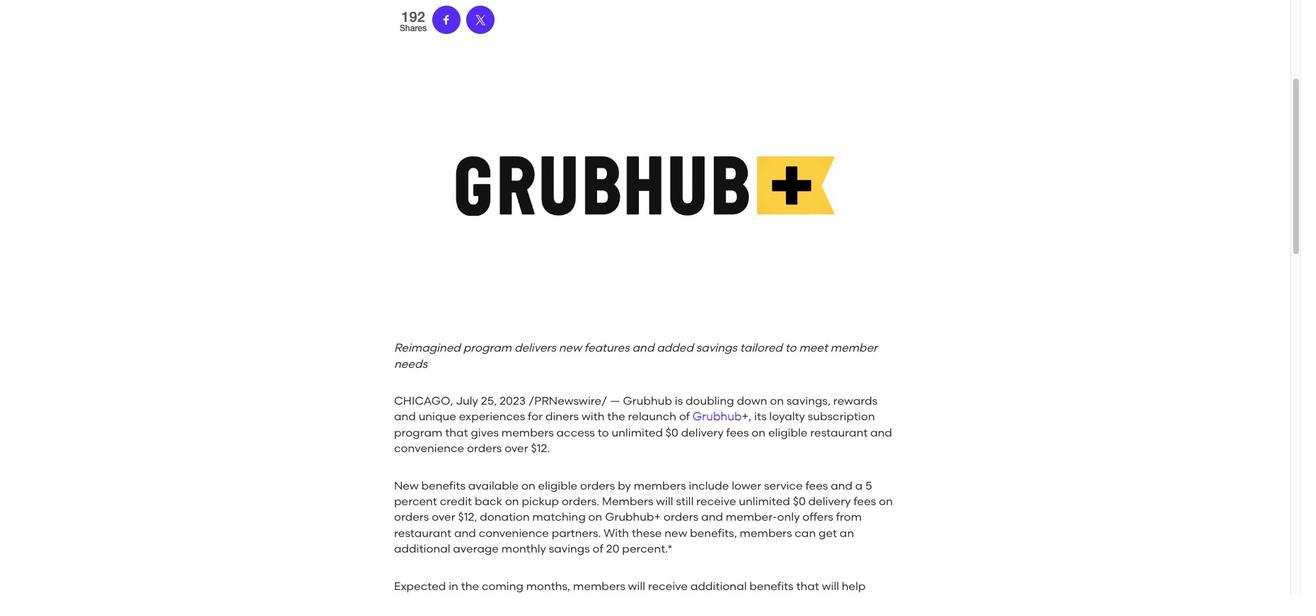 Task type: vqa. For each thing, say whether or not it's contained in the screenshot.
left "delivery"
yes



Task type: describe. For each thing, give the bounding box(es) containing it.
most
[[554, 595, 581, 595]]

facebook sharing button image
[[440, 12, 454, 27]]

benefits inside new benefits available on eligible orders by members include lower service fees and a 5 percent credit back on pickup orders. members will still receive unlimited $0 delivery fees on orders over $12, donation matching on grubhub+ orders and member-only offers from restaurant and convenience partners. with these new benefits, members can get an additional average monthly savings of 20 percent.*
[[422, 479, 466, 492]]

and down $12,
[[454, 527, 476, 540]]

donation
[[480, 511, 530, 524]]

to for tailored
[[786, 341, 797, 355]]

gives
[[471, 426, 499, 440]]

additional inside the expected in the coming months, members will receive additional benefits that will help them celebrate some of life's most joyful moments, including milestone rewards, month
[[691, 580, 747, 593]]

program inside reimagined program delivers new features and added savings tailored to meet member needs
[[464, 341, 512, 355]]

benefits,
[[690, 527, 738, 540]]

expected in the coming months, members will receive additional benefits that will help them celebrate some of life's most joyful moments, including milestone rewards, month
[[394, 580, 876, 595]]

july
[[456, 394, 479, 408]]

milestone
[[727, 595, 780, 595]]

reimagined
[[394, 341, 461, 355]]

orders up orders.
[[581, 479, 615, 492]]

+, its loyalty subscription program that gives members access to unlimited $0 delivery fees on eligible restaurant and convenience orders over $12.
[[394, 410, 893, 455]]

new inside new benefits available on eligible orders by members include lower service fees and a 5 percent credit back on pickup orders. members will still receive unlimited $0 delivery fees on orders over $12, donation matching on grubhub+ orders and member-only offers from restaurant and convenience partners. with these new benefits, members can get an additional average monthly savings of 20 percent.*
[[665, 527, 688, 540]]

member-
[[726, 511, 778, 524]]

loyalty
[[770, 410, 806, 424]]

average
[[453, 542, 499, 556]]

grubhub
[[693, 410, 742, 424]]

— grubhub
[[610, 394, 673, 408]]

experiences
[[459, 410, 525, 424]]

rewards
[[834, 394, 878, 408]]

expected
[[394, 580, 446, 593]]

service
[[765, 479, 803, 492]]

unlimited inside new benefits available on eligible orders by members include lower service fees and a 5 percent credit back on pickup orders. members will still receive unlimited $0 delivery fees on orders over $12, donation matching on grubhub+ orders and member-only offers from restaurant and convenience partners. with these new benefits, members can get an additional average monthly savings of 20 percent.*
[[739, 495, 791, 508]]

from
[[837, 511, 862, 524]]

lower
[[732, 479, 762, 492]]

available
[[469, 479, 519, 492]]

of for months,
[[514, 595, 525, 595]]

relaunch
[[628, 410, 677, 424]]

shares
[[400, 22, 427, 33]]

$12.
[[531, 442, 550, 455]]

and inside +, its loyalty subscription program that gives members access to unlimited $0 delivery fees on eligible restaurant and convenience orders over $12.
[[871, 426, 893, 440]]

restaurant inside new benefits available on eligible orders by members include lower service fees and a 5 percent credit back on pickup orders. members will still receive unlimited $0 delivery fees on orders over $12, donation matching on grubhub+ orders and member-only offers from restaurant and convenience partners. with these new benefits, members can get an additional average monthly savings of 20 percent.*
[[394, 527, 452, 540]]

percent
[[394, 495, 437, 508]]

members inside the expected in the coming months, members will receive additional benefits that will help them celebrate some of life's most joyful moments, including milestone rewards, month
[[573, 580, 626, 593]]

2023
[[500, 394, 526, 408]]

pickup
[[522, 495, 559, 508]]

tailored
[[740, 341, 783, 355]]

its
[[755, 410, 767, 424]]

them
[[394, 595, 423, 595]]

by
[[618, 479, 632, 492]]

the inside /prnewswire/ — grubhub is doubling down on savings, rewards and unique experiences for diners with the relaunch of
[[608, 410, 626, 424]]

members inside +, its loyalty subscription program that gives members access to unlimited $0 delivery fees on eligible restaurant and convenience orders over $12.
[[502, 426, 554, 440]]

doubling
[[686, 394, 735, 408]]

only
[[778, 511, 800, 524]]

on inside /prnewswire/ — grubhub is doubling down on savings, rewards and unique experiences for diners with the relaunch of
[[770, 394, 784, 408]]

2 horizontal spatial fees
[[854, 495, 877, 508]]

grubhub link
[[693, 410, 742, 424]]

192 shares
[[400, 8, 427, 33]]

+,
[[742, 410, 752, 424]]

orders inside +, its loyalty subscription program that gives members access to unlimited $0 delivery fees on eligible restaurant and convenience orders over $12.
[[467, 442, 502, 455]]

still
[[676, 495, 694, 508]]

fees inside +, its loyalty subscription program that gives members access to unlimited $0 delivery fees on eligible restaurant and convenience orders over $12.
[[727, 426, 749, 440]]

can
[[795, 527, 816, 540]]

help
[[842, 580, 866, 593]]

0 horizontal spatial will
[[629, 580, 646, 593]]

chicago
[[394, 394, 450, 408]]

include
[[689, 479, 729, 492]]

get
[[819, 527, 838, 540]]

delivers
[[515, 341, 556, 355]]

in
[[449, 580, 459, 593]]

an
[[840, 527, 855, 540]]

savings inside reimagined program delivers new features and added savings tailored to meet member needs
[[696, 341, 738, 355]]

coming
[[482, 580, 524, 593]]

program inside +, its loyalty subscription program that gives members access to unlimited $0 delivery fees on eligible restaurant and convenience orders over $12.
[[394, 426, 443, 440]]

eligible inside new benefits available on eligible orders by members include lower service fees and a 5 percent credit back on pickup orders. members will still receive unlimited $0 delivery fees on orders over $12, donation matching on grubhub+ orders and member-only offers from restaurant and convenience partners. with these new benefits, members can get an additional average monthly savings of 20 percent.*
[[538, 479, 578, 492]]

and inside /prnewswire/ — grubhub is doubling down on savings, rewards and unique experiences for diners with the relaunch of
[[394, 410, 416, 424]]

over inside +, its loyalty subscription program that gives members access to unlimited $0 delivery fees on eligible restaurant and convenience orders over $12.
[[505, 442, 529, 455]]

meet
[[800, 341, 828, 355]]

and up benefits,
[[702, 511, 724, 524]]

members
[[603, 495, 654, 508]]

including
[[674, 595, 724, 595]]

some
[[482, 595, 512, 595]]

savings,
[[787, 394, 831, 408]]

new inside reimagined program delivers new features and added savings tailored to meet member needs
[[559, 341, 582, 355]]

of for down
[[680, 410, 690, 424]]

features
[[585, 341, 630, 355]]

subscription
[[808, 410, 876, 424]]

members down member-
[[740, 527, 793, 540]]

life's
[[528, 595, 551, 595]]

savings inside new benefits available on eligible orders by members include lower service fees and a 5 percent credit back on pickup orders. members will still receive unlimited $0 delivery fees on orders over $12, donation matching on grubhub+ orders and member-only offers from restaurant and convenience partners. with these new benefits, members can get an additional average monthly savings of 20 percent.*
[[549, 542, 590, 556]]



Task type: locate. For each thing, give the bounding box(es) containing it.
$0 down relaunch
[[666, 426, 679, 440]]

rewards,
[[783, 595, 830, 595]]

0 horizontal spatial additional
[[394, 542, 451, 556]]

restaurant down subscription
[[811, 426, 868, 440]]

that down unique
[[445, 426, 468, 440]]

1 horizontal spatial convenience
[[479, 527, 549, 540]]

unlimited inside +, its loyalty subscription program that gives members access to unlimited $0 delivery fees on eligible restaurant and convenience orders over $12.
[[612, 426, 663, 440]]

down
[[737, 394, 768, 408]]

will up moments,
[[629, 580, 646, 593]]

and down rewards
[[871, 426, 893, 440]]

additional up the expected
[[394, 542, 451, 556]]

$0
[[666, 426, 679, 440], [793, 495, 806, 508]]

access
[[557, 426, 595, 440]]

to
[[786, 341, 797, 355], [598, 426, 609, 440]]

0 vertical spatial convenience
[[394, 442, 465, 455]]

1 vertical spatial program
[[394, 426, 443, 440]]

will left help
[[822, 580, 840, 593]]

that
[[445, 426, 468, 440], [797, 580, 820, 593]]

a
[[856, 479, 863, 492]]

/prnewswire/
[[529, 394, 608, 408]]

0 horizontal spatial receive
[[648, 580, 688, 593]]

1 vertical spatial savings
[[549, 542, 590, 556]]

offers
[[803, 511, 834, 524]]

chicago , july 25, 2023
[[394, 394, 526, 408]]

orders.
[[562, 495, 600, 508]]

eligible down the loyalty
[[769, 426, 808, 440]]

fees up offers
[[806, 479, 829, 492]]

1 vertical spatial that
[[797, 580, 820, 593]]

benefits up credit
[[422, 479, 466, 492]]

partners.
[[552, 527, 601, 540]]

restaurant
[[811, 426, 868, 440], [394, 527, 452, 540]]

1 vertical spatial restaurant
[[394, 527, 452, 540]]

0 horizontal spatial restaurant
[[394, 527, 452, 540]]

eligible
[[769, 426, 808, 440], [538, 479, 578, 492]]

1 horizontal spatial to
[[786, 341, 797, 355]]

0 vertical spatial benefits
[[422, 479, 466, 492]]

0 vertical spatial to
[[786, 341, 797, 355]]

celebrate
[[426, 595, 479, 595]]

delivery up offers
[[809, 495, 851, 508]]

over down credit
[[432, 511, 456, 524]]

1 vertical spatial receive
[[648, 580, 688, 593]]

delivery inside +, its loyalty subscription program that gives members access to unlimited $0 delivery fees on eligible restaurant and convenience orders over $12.
[[682, 426, 724, 440]]

0 vertical spatial additional
[[394, 542, 451, 556]]

unlimited down relaunch
[[612, 426, 663, 440]]

to down with at the left of the page
[[598, 426, 609, 440]]

1 horizontal spatial unlimited
[[739, 495, 791, 508]]

program down unique
[[394, 426, 443, 440]]

convenience down 'donation'
[[479, 527, 549, 540]]

2 horizontal spatial of
[[680, 410, 690, 424]]

new right these on the bottom
[[665, 527, 688, 540]]

to for access
[[598, 426, 609, 440]]

joyful
[[584, 595, 613, 595]]

convenience inside +, its loyalty subscription program that gives members access to unlimited $0 delivery fees on eligible restaurant and convenience orders over $12.
[[394, 442, 465, 455]]

receive down include
[[697, 495, 737, 508]]

20
[[607, 542, 620, 556]]

with
[[582, 410, 605, 424]]

of inside /prnewswire/ — grubhub is doubling down on savings, rewards and unique experiences for diners with the relaunch of
[[680, 410, 690, 424]]

will left 'still'
[[657, 495, 674, 508]]

grubhub+
[[605, 511, 661, 524]]

0 horizontal spatial program
[[394, 426, 443, 440]]

1 vertical spatial unlimited
[[739, 495, 791, 508]]

will inside new benefits available on eligible orders by members include lower service fees and a 5 percent credit back on pickup orders. members will still receive unlimited $0 delivery fees on orders over $12, donation matching on grubhub+ orders and member-only offers from restaurant and convenience partners. with these new benefits, members can get an additional average monthly savings of 20 percent.*
[[657, 495, 674, 508]]

1 vertical spatial the
[[461, 580, 479, 593]]

,
[[450, 394, 453, 408]]

and down the chicago
[[394, 410, 416, 424]]

1 horizontal spatial restaurant
[[811, 426, 868, 440]]

0 vertical spatial $0
[[666, 426, 679, 440]]

orders down percent
[[394, 511, 429, 524]]

additional
[[394, 542, 451, 556], [691, 580, 747, 593]]

reimagined program delivers new features and added savings tailored to meet member needs
[[394, 341, 878, 371]]

members
[[502, 426, 554, 440], [634, 479, 687, 492], [740, 527, 793, 540], [573, 580, 626, 593]]

0 vertical spatial receive
[[697, 495, 737, 508]]

1 vertical spatial additional
[[691, 580, 747, 593]]

1 vertical spatial fees
[[806, 479, 829, 492]]

receive
[[697, 495, 737, 508], [648, 580, 688, 593]]

to inside reimagined program delivers new features and added savings tailored to meet member needs
[[786, 341, 797, 355]]

these
[[632, 527, 662, 540]]

benefits
[[422, 479, 466, 492], [750, 580, 794, 593]]

will
[[657, 495, 674, 508], [629, 580, 646, 593], [822, 580, 840, 593]]

orders down 'still'
[[664, 511, 699, 524]]

savings right added
[[696, 341, 738, 355]]

restaurant inside +, its loyalty subscription program that gives members access to unlimited $0 delivery fees on eligible restaurant and convenience orders over $12.
[[811, 426, 868, 440]]

$0 up only
[[793, 495, 806, 508]]

1 horizontal spatial eligible
[[769, 426, 808, 440]]

1 horizontal spatial of
[[593, 542, 604, 556]]

program left delivers
[[464, 341, 512, 355]]

0 vertical spatial program
[[464, 341, 512, 355]]

1 vertical spatial to
[[598, 426, 609, 440]]

orders
[[467, 442, 502, 455], [581, 479, 615, 492], [394, 511, 429, 524], [664, 511, 699, 524]]

to inside +, its loyalty subscription program that gives members access to unlimited $0 delivery fees on eligible restaurant and convenience orders over $12.
[[598, 426, 609, 440]]

0 horizontal spatial $0
[[666, 426, 679, 440]]

that inside +, its loyalty subscription program that gives members access to unlimited $0 delivery fees on eligible restaurant and convenience orders over $12.
[[445, 426, 468, 440]]

that up rewards, at bottom
[[797, 580, 820, 593]]

to left meet
[[786, 341, 797, 355]]

program
[[464, 341, 512, 355], [394, 426, 443, 440]]

unique
[[419, 410, 457, 424]]

new
[[559, 341, 582, 355], [665, 527, 688, 540]]

and left added
[[633, 341, 654, 355]]

0 vertical spatial unlimited
[[612, 426, 663, 440]]

over
[[505, 442, 529, 455], [432, 511, 456, 524]]

of inside the expected in the coming months, members will receive additional benefits that will help them celebrate some of life's most joyful moments, including milestone rewards, month
[[514, 595, 525, 595]]

$0 inside +, its loyalty subscription program that gives members access to unlimited $0 delivery fees on eligible restaurant and convenience orders over $12.
[[666, 426, 679, 440]]

1 horizontal spatial will
[[657, 495, 674, 508]]

1 vertical spatial convenience
[[479, 527, 549, 540]]

0 horizontal spatial convenience
[[394, 442, 465, 455]]

additional up including
[[691, 580, 747, 593]]

the
[[608, 410, 626, 424], [461, 580, 479, 593]]

members up "joyful"
[[573, 580, 626, 593]]

credit
[[440, 495, 472, 508]]

receive inside the expected in the coming months, members will receive additional benefits that will help them celebrate some of life's most joyful moments, including milestone rewards, month
[[648, 580, 688, 593]]

matching
[[533, 511, 586, 524]]

1 horizontal spatial fees
[[806, 479, 829, 492]]

of left "20"
[[593, 542, 604, 556]]

/prnewswire/ — grubhub is doubling down on savings, rewards and unique experiences for diners with the relaunch of
[[394, 394, 878, 424]]

0 vertical spatial new
[[559, 341, 582, 355]]

percent.*
[[623, 542, 673, 556]]

2 vertical spatial of
[[514, 595, 525, 595]]

of down 'coming'
[[514, 595, 525, 595]]

delivery inside new benefits available on eligible orders by members include lower service fees and a 5 percent credit back on pickup orders. members will still receive unlimited $0 delivery fees on orders over $12, donation matching on grubhub+ orders and member-only offers from restaurant and convenience partners. with these new benefits, members can get an additional average monthly savings of 20 percent.*
[[809, 495, 851, 508]]

benefits inside the expected in the coming months, members will receive additional benefits that will help them celebrate some of life's most joyful moments, including milestone rewards, month
[[750, 580, 794, 593]]

0 vertical spatial over
[[505, 442, 529, 455]]

new benefits available on eligible orders by members include lower service fees and a 5 percent credit back on pickup orders. members will still receive unlimited $0 delivery fees on orders over $12, donation matching on grubhub+ orders and member-only offers from restaurant and convenience partners. with these new benefits, members can get an additional average monthly savings of 20 percent.*
[[394, 479, 893, 556]]

the right with at the left of the page
[[608, 410, 626, 424]]

1 vertical spatial of
[[593, 542, 604, 556]]

1 vertical spatial delivery
[[809, 495, 851, 508]]

1 vertical spatial new
[[665, 527, 688, 540]]

0 vertical spatial fees
[[727, 426, 749, 440]]

new
[[394, 479, 419, 492]]

$12,
[[458, 511, 478, 524]]

with
[[604, 527, 629, 540]]

convenience down unique
[[394, 442, 465, 455]]

members down for on the bottom of the page
[[502, 426, 554, 440]]

0 vertical spatial savings
[[696, 341, 738, 355]]

over left $12.
[[505, 442, 529, 455]]

fees down +,
[[727, 426, 749, 440]]

restaurant down percent
[[394, 527, 452, 540]]

1 horizontal spatial program
[[464, 341, 512, 355]]

months,
[[527, 580, 571, 593]]

0 horizontal spatial over
[[432, 511, 456, 524]]

0 vertical spatial restaurant
[[811, 426, 868, 440]]

monthly
[[502, 542, 546, 556]]

0 horizontal spatial savings
[[549, 542, 590, 556]]

fees
[[727, 426, 749, 440], [806, 479, 829, 492], [854, 495, 877, 508]]

moments,
[[616, 595, 671, 595]]

delivery down grubhub
[[682, 426, 724, 440]]

0 vertical spatial the
[[608, 410, 626, 424]]

of inside new benefits available on eligible orders by members include lower service fees and a 5 percent credit back on pickup orders. members will still receive unlimited $0 delivery fees on orders over $12, donation matching on grubhub+ orders and member-only offers from restaurant and convenience partners. with these new benefits, members can get an additional average monthly savings of 20 percent.*
[[593, 542, 604, 556]]

and inside reimagined program delivers new features and added savings tailored to meet member needs
[[633, 341, 654, 355]]

added
[[657, 341, 694, 355]]

0 horizontal spatial unlimited
[[612, 426, 663, 440]]

and left a at the right bottom of the page
[[831, 479, 853, 492]]

1 horizontal spatial new
[[665, 527, 688, 540]]

0 vertical spatial that
[[445, 426, 468, 440]]

1 horizontal spatial receive
[[697, 495, 737, 508]]

0 horizontal spatial delivery
[[682, 426, 724, 440]]

0 horizontal spatial to
[[598, 426, 609, 440]]

benefits up milestone
[[750, 580, 794, 593]]

and
[[633, 341, 654, 355], [394, 410, 416, 424], [871, 426, 893, 440], [831, 479, 853, 492], [702, 511, 724, 524], [454, 527, 476, 540]]

0 horizontal spatial eligible
[[538, 479, 578, 492]]

eligible inside +, its loyalty subscription program that gives members access to unlimited $0 delivery fees on eligible restaurant and convenience orders over $12.
[[769, 426, 808, 440]]

of down is
[[680, 410, 690, 424]]

1 horizontal spatial delivery
[[809, 495, 851, 508]]

1 horizontal spatial the
[[608, 410, 626, 424]]

0 horizontal spatial benefits
[[422, 479, 466, 492]]

$0 inside new benefits available on eligible orders by members include lower service fees and a 5 percent credit back on pickup orders. members will still receive unlimited $0 delivery fees on orders over $12, donation matching on grubhub+ orders and member-only offers from restaurant and convenience partners. with these new benefits, members can get an additional average monthly savings of 20 percent.*
[[793, 495, 806, 508]]

additional inside new benefits available on eligible orders by members include lower service fees and a 5 percent credit back on pickup orders. members will still receive unlimited $0 delivery fees on orders over $12, donation matching on grubhub+ orders and member-only offers from restaurant and convenience partners. with these new benefits, members can get an additional average monthly savings of 20 percent.*
[[394, 542, 451, 556]]

savings down partners.
[[549, 542, 590, 556]]

0 vertical spatial eligible
[[769, 426, 808, 440]]

savings
[[696, 341, 738, 355], [549, 542, 590, 556]]

0 horizontal spatial the
[[461, 580, 479, 593]]

1 horizontal spatial benefits
[[750, 580, 794, 593]]

unlimited
[[612, 426, 663, 440], [739, 495, 791, 508]]

that inside the expected in the coming months, members will receive additional benefits that will help them celebrate some of life's most joyful moments, including milestone rewards, month
[[797, 580, 820, 593]]

5
[[866, 479, 873, 492]]

2 vertical spatial fees
[[854, 495, 877, 508]]

25,
[[481, 394, 497, 408]]

the inside the expected in the coming months, members will receive additional benefits that will help them celebrate some of life's most joyful moments, including milestone rewards, month
[[461, 580, 479, 593]]

is
[[675, 394, 683, 408]]

1 vertical spatial eligible
[[538, 479, 578, 492]]

1 horizontal spatial savings
[[696, 341, 738, 355]]

eligible up "pickup"
[[538, 479, 578, 492]]

orders down gives
[[467, 442, 502, 455]]

of
[[680, 410, 690, 424], [593, 542, 604, 556], [514, 595, 525, 595]]

fees down '5'
[[854, 495, 877, 508]]

1 vertical spatial benefits
[[750, 580, 794, 593]]

over inside new benefits available on eligible orders by members include lower service fees and a 5 percent credit back on pickup orders. members will still receive unlimited $0 delivery fees on orders over $12, donation matching on grubhub+ orders and member-only offers from restaurant and convenience partners. with these new benefits, members can get an additional average monthly savings of 20 percent.*
[[432, 511, 456, 524]]

0 horizontal spatial new
[[559, 341, 582, 355]]

1 horizontal spatial over
[[505, 442, 529, 455]]

0 horizontal spatial of
[[514, 595, 525, 595]]

0 horizontal spatial fees
[[727, 426, 749, 440]]

0 horizontal spatial that
[[445, 426, 468, 440]]

member
[[831, 341, 878, 355]]

1 vertical spatial $0
[[793, 495, 806, 508]]

on
[[770, 394, 784, 408], [752, 426, 766, 440], [522, 479, 536, 492], [505, 495, 519, 508], [879, 495, 893, 508], [589, 511, 603, 524]]

new right delivers
[[559, 341, 582, 355]]

192
[[402, 8, 425, 24]]

0 vertical spatial delivery
[[682, 426, 724, 440]]

for
[[528, 410, 543, 424]]

members up 'still'
[[634, 479, 687, 492]]

the right in
[[461, 580, 479, 593]]

needs
[[394, 357, 428, 371]]

1 horizontal spatial $0
[[793, 495, 806, 508]]

1 horizontal spatial additional
[[691, 580, 747, 593]]

receive inside new benefits available on eligible orders by members include lower service fees and a 5 percent credit back on pickup orders. members will still receive unlimited $0 delivery fees on orders over $12, donation matching on grubhub+ orders and member-only offers from restaurant and convenience partners. with these new benefits, members can get an additional average monthly savings of 20 percent.*
[[697, 495, 737, 508]]

1 horizontal spatial that
[[797, 580, 820, 593]]

on inside +, its loyalty subscription program that gives members access to unlimited $0 delivery fees on eligible restaurant and convenience orders over $12.
[[752, 426, 766, 440]]

back
[[475, 495, 503, 508]]

convenience inside new benefits available on eligible orders by members include lower service fees and a 5 percent credit back on pickup orders. members will still receive unlimited $0 delivery fees on orders over $12, donation matching on grubhub+ orders and member-only offers from restaurant and convenience partners. with these new benefits, members can get an additional average monthly savings of 20 percent.*
[[479, 527, 549, 540]]

unlimited up member-
[[739, 495, 791, 508]]

2 horizontal spatial will
[[822, 580, 840, 593]]

twitter sharing button image
[[474, 12, 488, 27]]

1 vertical spatial over
[[432, 511, 456, 524]]

receive up moments,
[[648, 580, 688, 593]]

diners
[[546, 410, 579, 424]]

0 vertical spatial of
[[680, 410, 690, 424]]



